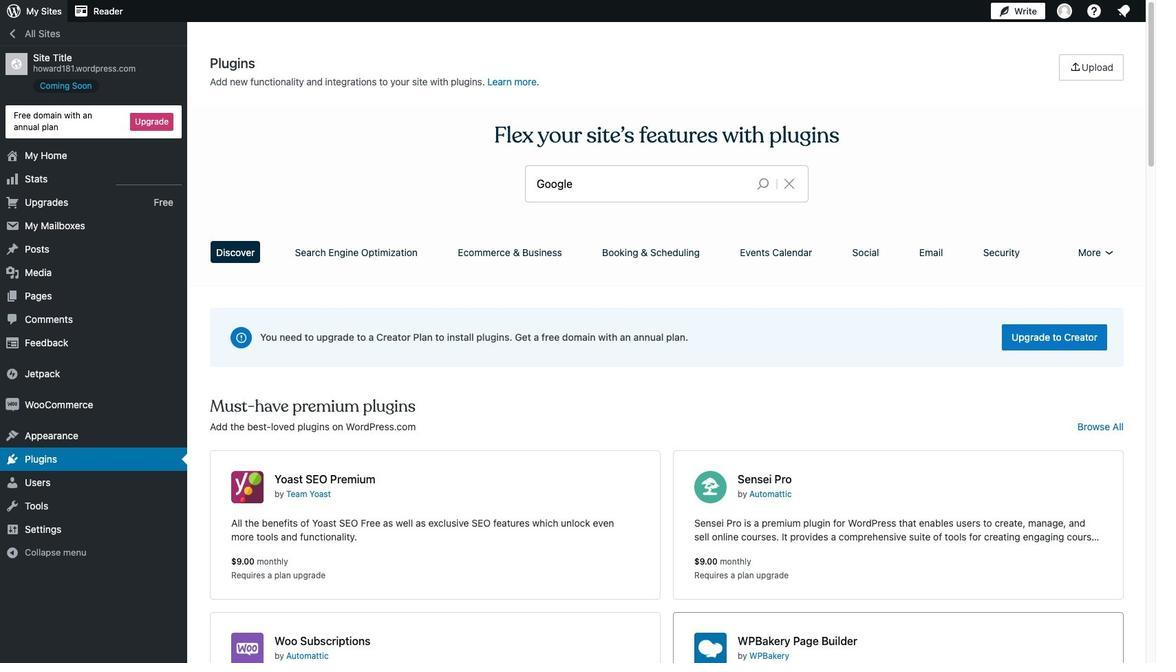 Task type: describe. For each thing, give the bounding box(es) containing it.
Search search field
[[537, 166, 746, 202]]

2 img image from the top
[[6, 398, 19, 411]]

1 img image from the top
[[6, 367, 19, 380]]

open search image
[[746, 174, 781, 193]]



Task type: locate. For each thing, give the bounding box(es) containing it.
1 vertical spatial img image
[[6, 398, 19, 411]]

img image
[[6, 367, 19, 380], [6, 398, 19, 411]]

highest hourly views 0 image
[[116, 176, 182, 185]]

None search field
[[526, 166, 808, 202]]

help image
[[1086, 3, 1103, 19]]

manage your notifications image
[[1116, 3, 1133, 19]]

close search image
[[772, 176, 807, 192]]

0 vertical spatial img image
[[6, 367, 19, 380]]

my profile image
[[1058, 3, 1073, 19]]

main content
[[205, 54, 1129, 663]]

plugin icon image
[[231, 471, 264, 503], [695, 471, 727, 503], [231, 633, 264, 663], [695, 633, 727, 663]]



Task type: vqa. For each thing, say whether or not it's contained in the screenshot.
Write
no



